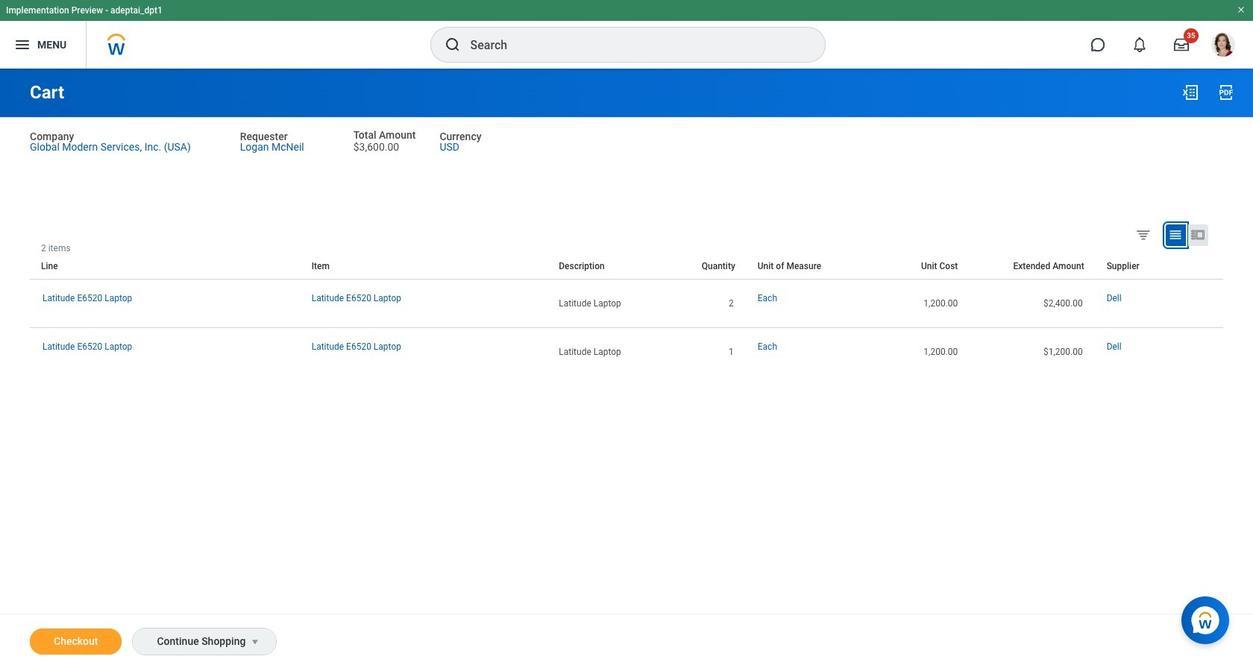 Task type: locate. For each thing, give the bounding box(es) containing it.
Toggle to List Detail view radio
[[1188, 224, 1209, 246]]

notifications large image
[[1132, 37, 1147, 52]]

Toggle to Grid view radio
[[1166, 224, 1186, 246]]

main content
[[0, 69, 1253, 668]]

toolbar
[[1212, 243, 1223, 254]]

toggle to list detail view image
[[1191, 227, 1206, 242]]

select to filter grid data image
[[1135, 227, 1152, 242]]

option group
[[1132, 224, 1220, 249]]

inbox large image
[[1174, 37, 1189, 52]]

close environment banner image
[[1237, 5, 1246, 14]]

banner
[[0, 0, 1253, 69]]



Task type: vqa. For each thing, say whether or not it's contained in the screenshot.
"caret down" IMAGE
yes



Task type: describe. For each thing, give the bounding box(es) containing it.
profile logan mcneil image
[[1212, 33, 1235, 60]]

view printable version (pdf) image
[[1218, 84, 1235, 101]]

export to excel image
[[1182, 84, 1200, 101]]

caret down image
[[247, 636, 264, 648]]

justify image
[[13, 36, 31, 54]]

Search Workday  search field
[[470, 28, 794, 61]]

search image
[[444, 36, 461, 54]]

toggle to grid view image
[[1168, 227, 1183, 242]]



